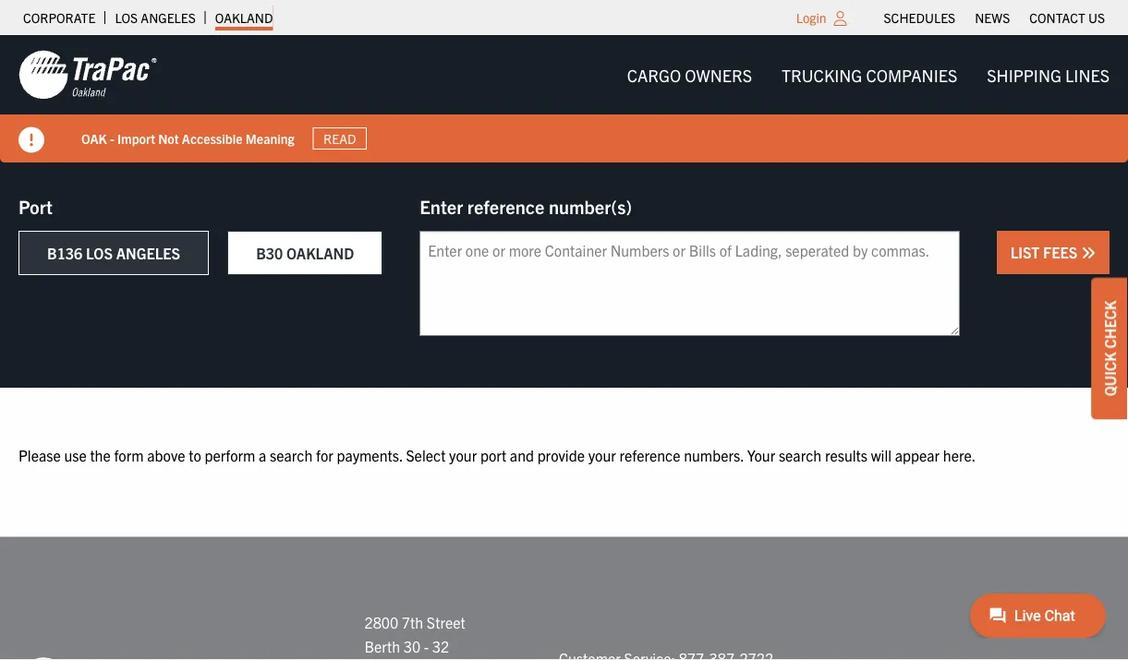 Task type: vqa. For each thing, say whether or not it's contained in the screenshot.
Safety
no



Task type: locate. For each thing, give the bounding box(es) containing it.
oak
[[81, 130, 107, 147]]

reference
[[468, 195, 545, 218], [620, 446, 681, 464]]

oakland image inside footer
[[18, 657, 157, 661]]

0 horizontal spatial los
[[86, 244, 113, 263]]

corporate link
[[23, 5, 96, 31]]

oakland
[[215, 9, 273, 26], [286, 244, 354, 263]]

here.
[[944, 446, 976, 464]]

import
[[117, 130, 155, 147]]

angeles right b136 on the top
[[116, 244, 180, 263]]

shipping
[[987, 64, 1062, 85]]

companies
[[866, 64, 958, 85]]

solid image right the fees
[[1081, 246, 1096, 261]]

menu bar
[[874, 5, 1115, 31], [612, 56, 1125, 94]]

list fees button
[[997, 231, 1110, 275]]

oakland image for banner containing cargo owners
[[18, 49, 157, 101]]

trucking companies
[[782, 64, 958, 85]]

port
[[18, 195, 53, 218]]

search right a
[[270, 446, 313, 464]]

0 vertical spatial solid image
[[18, 127, 44, 153]]

quick check link
[[1092, 278, 1129, 420]]

meaning
[[246, 130, 294, 147]]

numbers.
[[684, 446, 744, 464]]

1 horizontal spatial solid image
[[1081, 246, 1096, 261]]

perform
[[205, 446, 255, 464]]

2 oakland image from the top
[[18, 657, 157, 661]]

- right 30
[[424, 637, 429, 656]]

angeles inside los angeles link
[[141, 9, 196, 26]]

0 horizontal spatial search
[[270, 446, 313, 464]]

los right b136 on the top
[[86, 244, 113, 263]]

shipping lines link
[[973, 56, 1125, 94]]

1 oakland image from the top
[[18, 49, 157, 101]]

los
[[115, 9, 138, 26], [86, 244, 113, 263]]

trucking companies link
[[767, 56, 973, 94]]

cargo owners link
[[612, 56, 767, 94]]

1 horizontal spatial -
[[424, 637, 429, 656]]

solid image inside list fees 'button'
[[1081, 246, 1096, 261]]

0 vertical spatial reference
[[468, 195, 545, 218]]

1 vertical spatial solid image
[[1081, 246, 1096, 261]]

contact us link
[[1030, 5, 1105, 31]]

0 vertical spatial oakland
[[215, 9, 273, 26]]

b136
[[47, 244, 82, 263]]

0 horizontal spatial reference
[[468, 195, 545, 218]]

menu bar up shipping on the top of the page
[[874, 5, 1115, 31]]

0 vertical spatial los
[[115, 9, 138, 26]]

1 vertical spatial angeles
[[116, 244, 180, 263]]

1 vertical spatial -
[[424, 637, 429, 656]]

angeles
[[141, 9, 196, 26], [116, 244, 180, 263]]

number(s)
[[549, 195, 632, 218]]

2 your from the left
[[588, 446, 616, 464]]

to
[[189, 446, 201, 464]]

0 vertical spatial menu bar
[[874, 5, 1115, 31]]

list fees
[[1011, 243, 1081, 262]]

will
[[871, 446, 892, 464]]

search
[[270, 446, 313, 464], [779, 446, 822, 464]]

1 vertical spatial oakland image
[[18, 657, 157, 661]]

login
[[797, 9, 827, 26]]

angeles left oakland link
[[141, 9, 196, 26]]

1 your from the left
[[449, 446, 477, 464]]

1 search from the left
[[270, 446, 313, 464]]

reference right enter
[[468, 195, 545, 218]]

menu bar containing schedules
[[874, 5, 1115, 31]]

above
[[147, 446, 185, 464]]

1 vertical spatial oakland
[[286, 244, 354, 263]]

los right the corporate link
[[115, 9, 138, 26]]

contact us
[[1030, 9, 1105, 26]]

street
[[427, 614, 466, 632]]

your
[[747, 446, 776, 464]]

oakland image inside banner
[[18, 49, 157, 101]]

search right your
[[779, 446, 822, 464]]

use
[[64, 446, 87, 464]]

cargo owners
[[627, 64, 752, 85]]

- right 'oak'
[[110, 130, 114, 147]]

solid image left 'oak'
[[18, 127, 44, 153]]

b136 los angeles
[[47, 244, 180, 263]]

schedules
[[884, 9, 956, 26]]

1 vertical spatial menu bar
[[612, 56, 1125, 94]]

-
[[110, 130, 114, 147], [424, 637, 429, 656]]

0 vertical spatial angeles
[[141, 9, 196, 26]]

trucking
[[782, 64, 863, 85]]

banner
[[0, 35, 1129, 163]]

footer
[[0, 538, 1129, 661]]

reference left the numbers.
[[620, 446, 681, 464]]

1 horizontal spatial reference
[[620, 446, 681, 464]]

menu bar down 'light' image
[[612, 56, 1125, 94]]

select
[[406, 446, 446, 464]]

contact
[[1030, 9, 1086, 26]]

your right provide
[[588, 446, 616, 464]]

1 horizontal spatial los
[[115, 9, 138, 26]]

list
[[1011, 243, 1040, 262]]

1 horizontal spatial your
[[588, 446, 616, 464]]

shipping lines
[[987, 64, 1110, 85]]

payments.
[[337, 446, 403, 464]]

enter
[[420, 195, 463, 218]]

32
[[432, 637, 449, 656]]

oakland image
[[18, 49, 157, 101], [18, 657, 157, 661]]

your
[[449, 446, 477, 464], [588, 446, 616, 464]]

0 horizontal spatial your
[[449, 446, 477, 464]]

1 horizontal spatial search
[[779, 446, 822, 464]]

Enter reference number(s) text field
[[420, 231, 960, 336]]

and
[[510, 446, 534, 464]]

oakland image for footer containing 2800 7th street
[[18, 657, 157, 661]]

b30 oakland
[[256, 244, 354, 263]]

solid image
[[18, 127, 44, 153], [1081, 246, 1096, 261]]

0 horizontal spatial solid image
[[18, 127, 44, 153]]

please use the form above to perform a search for payments. select your port and provide your reference numbers. your search results will appear here.
[[18, 446, 976, 464]]

0 vertical spatial -
[[110, 130, 114, 147]]

oakland right b30
[[286, 244, 354, 263]]

0 vertical spatial oakland image
[[18, 49, 157, 101]]

oakland right los angeles
[[215, 9, 273, 26]]

your left port
[[449, 446, 477, 464]]

0 horizontal spatial -
[[110, 130, 114, 147]]

schedules link
[[884, 5, 956, 31]]

port
[[481, 446, 507, 464]]



Task type: describe. For each thing, give the bounding box(es) containing it.
provide
[[538, 446, 585, 464]]

1 vertical spatial reference
[[620, 446, 681, 464]]

30
[[404, 637, 421, 656]]

read link
[[313, 127, 367, 150]]

results
[[825, 446, 868, 464]]

light image
[[834, 11, 847, 26]]

quick
[[1101, 352, 1119, 397]]

corporate
[[23, 9, 96, 26]]

los angeles
[[115, 9, 196, 26]]

0 horizontal spatial oakland
[[215, 9, 273, 26]]

7th
[[402, 614, 423, 632]]

oak - import not accessible meaning
[[81, 130, 294, 147]]

form
[[114, 446, 144, 464]]

2800
[[365, 614, 399, 632]]

2800 7th street berth 30 - 32
[[365, 614, 466, 656]]

check
[[1101, 301, 1119, 349]]

footer containing 2800 7th street
[[0, 538, 1129, 661]]

cargo
[[627, 64, 681, 85]]

us
[[1089, 9, 1105, 26]]

2 search from the left
[[779, 446, 822, 464]]

- inside 2800 7th street berth 30 - 32
[[424, 637, 429, 656]]

enter reference number(s)
[[420, 195, 632, 218]]

b30
[[256, 244, 283, 263]]

fees
[[1044, 243, 1078, 262]]

quick check
[[1101, 301, 1119, 397]]

berth
[[365, 637, 400, 656]]

read
[[324, 130, 356, 147]]

a
[[259, 446, 267, 464]]

for
[[316, 446, 334, 464]]

not
[[158, 130, 179, 147]]

oakland link
[[215, 5, 273, 31]]

banner containing cargo owners
[[0, 35, 1129, 163]]

accessible
[[182, 130, 243, 147]]

1 horizontal spatial oakland
[[286, 244, 354, 263]]

login link
[[797, 9, 827, 26]]

appear
[[895, 446, 940, 464]]

1 vertical spatial los
[[86, 244, 113, 263]]

menu bar containing cargo owners
[[612, 56, 1125, 94]]

news
[[975, 9, 1010, 26]]

owners
[[685, 64, 752, 85]]

news link
[[975, 5, 1010, 31]]

please
[[18, 446, 61, 464]]

los angeles link
[[115, 5, 196, 31]]

the
[[90, 446, 111, 464]]

lines
[[1066, 64, 1110, 85]]



